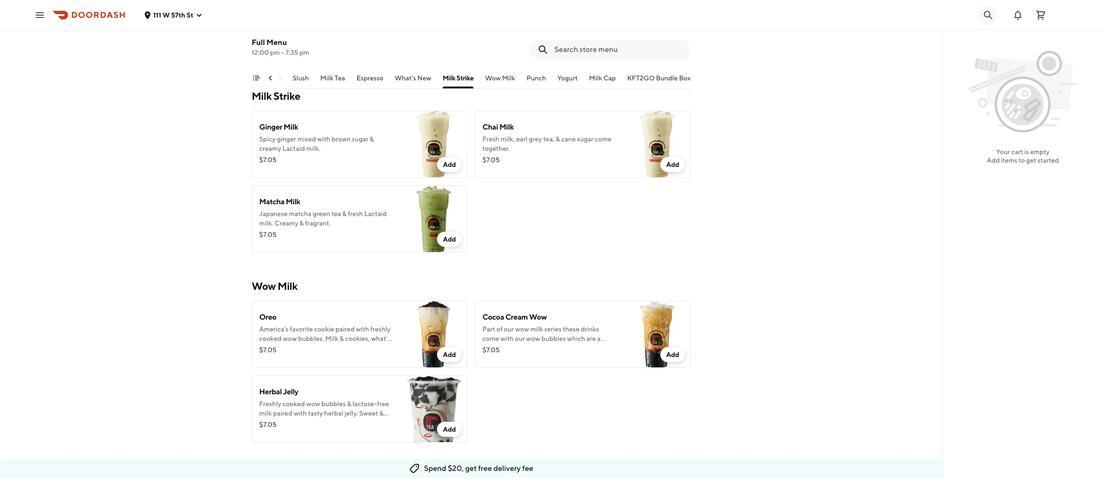 Task type: locate. For each thing, give the bounding box(es) containing it.
1 horizontal spatial get
[[1027, 157, 1037, 164]]

wow up love?
[[283, 335, 297, 343]]

cap
[[604, 74, 616, 82]]

wow inside herbal jelly freshly cooked wow bubbles & lactose-free milk paired with tasty herbal jelly. sweet & earthy.
[[306, 400, 320, 408]]

$7.05 inside chai milk fresh milk, earl grey tea, & cane sugar come together. $7.05
[[483, 156, 500, 164]]

& right brown on the left top
[[370, 135, 374, 143]]

milk inside chai milk fresh milk, earl grey tea, & cane sugar come together. $7.05
[[500, 123, 514, 132]]

milk inside matcha milk japanese matcha green tea & fresh lactaid milk. creamy & fragrant. $7.05
[[286, 197, 300, 206]]

of
[[310, 29, 316, 37]]

2 vertical spatial with
[[294, 410, 307, 417]]

cart
[[1012, 148, 1024, 156]]

1 horizontal spatial milk.
[[307, 145, 321, 152]]

herbal jelly freshly cooked wow bubbles & lactose-free milk paired with tasty herbal jelly. sweet & earthy.
[[259, 388, 389, 427]]

0 horizontal spatial wow milk
[[252, 280, 298, 293]]

wow
[[283, 335, 297, 343], [306, 400, 320, 408]]

1 horizontal spatial cooked
[[283, 400, 305, 408]]

ginger milk spicy ginger mixed with brown sugar & creamy lactaid milk. $7.05
[[259, 123, 374, 164]]

0 horizontal spatial strike
[[274, 90, 301, 102]]

contains dairy. caffeine-free. contains gluten. icy blend of hershey's chocolate syrup milk vanilla soup and crushed oreos.
[[259, 20, 384, 46]]

paired
[[336, 326, 355, 333], [273, 410, 292, 417]]

pm
[[270, 49, 280, 56], [300, 49, 309, 56]]

1 horizontal spatial lactaid
[[365, 210, 387, 218]]

0 horizontal spatial free
[[377, 400, 389, 408]]

creamy
[[275, 220, 298, 227]]

1 vertical spatial lactaid
[[365, 210, 387, 218]]

0 vertical spatial paired
[[336, 326, 355, 333]]

wow right cream
[[530, 313, 547, 322]]

kft2go
[[628, 74, 655, 82]]

milk. down the japanese
[[259, 220, 274, 227]]

get right the $20,
[[466, 464, 477, 473]]

add
[[987, 157, 1000, 164], [443, 161, 456, 169], [667, 161, 680, 169], [443, 236, 456, 243], [443, 351, 456, 359], [667, 351, 680, 359], [443, 426, 456, 434]]

add button for herbal jelly
[[438, 422, 462, 437]]

0 vertical spatial strike
[[457, 74, 474, 82]]

0 vertical spatial get
[[1027, 157, 1037, 164]]

1 vertical spatial strike
[[274, 90, 301, 102]]

strike down slush button at the top left of page
[[274, 90, 301, 102]]

0 horizontal spatial paired
[[273, 410, 292, 417]]

& right sweet
[[380, 410, 384, 417]]

st
[[187, 11, 193, 19]]

2 vertical spatial wow
[[530, 313, 547, 322]]

milk up earthy.
[[259, 410, 272, 417]]

milk
[[277, 39, 290, 46], [259, 410, 272, 417]]

milk left tea
[[320, 74, 333, 82]]

1 vertical spatial paired
[[273, 410, 292, 417]]

1 horizontal spatial with
[[317, 135, 330, 143]]

0 vertical spatial milk strike
[[443, 74, 474, 82]]

sugar right brown on the left top
[[352, 135, 369, 143]]

1 vertical spatial wow
[[252, 280, 276, 293]]

milk up matcha
[[286, 197, 300, 206]]

0 vertical spatial milk
[[277, 39, 290, 46]]

12:00
[[252, 49, 269, 56]]

with for wow milk
[[356, 326, 369, 333]]

0 horizontal spatial to
[[271, 345, 277, 352]]

milk,
[[501, 135, 515, 143]]

wow left punch in the top of the page
[[485, 74, 501, 82]]

cookies,
[[345, 335, 370, 343]]

0 vertical spatial with
[[317, 135, 330, 143]]

1 vertical spatial wow
[[306, 400, 320, 408]]

with inside herbal jelly freshly cooked wow bubbles & lactose-free milk paired with tasty herbal jelly. sweet & earthy.
[[294, 410, 307, 417]]

0 horizontal spatial cooked
[[259, 335, 282, 343]]

get down is
[[1027, 157, 1037, 164]]

0 horizontal spatial milk
[[259, 410, 272, 417]]

1 horizontal spatial to
[[1019, 157, 1026, 164]]

Item Search search field
[[555, 44, 683, 55]]

add for herbal
[[443, 426, 456, 434]]

free up sweet
[[377, 400, 389, 408]]

free
[[377, 400, 389, 408], [479, 464, 492, 473]]

& right tea, on the top of page
[[556, 135, 560, 143]]

milk strike down classic button
[[252, 90, 301, 102]]

0 vertical spatial to
[[1019, 157, 1026, 164]]

0 horizontal spatial get
[[466, 464, 477, 473]]

to right "not"
[[271, 345, 277, 352]]

$7.05 inside matcha milk japanese matcha green tea & fresh lactaid milk. creamy & fragrant. $7.05
[[259, 231, 277, 239]]

1 horizontal spatial milk
[[277, 39, 290, 46]]

with inside oreo america's favorite cookie paired with freshly cooked wow bubbles. milk & cookies, what's not to love?
[[356, 326, 369, 333]]

strike left 'wow milk' "button"
[[457, 74, 474, 82]]

with left tasty
[[294, 410, 307, 417]]

milk cap
[[589, 74, 616, 82]]

oreo
[[259, 313, 277, 322]]

1 horizontal spatial pm
[[300, 49, 309, 56]]

1 vertical spatial milk strike
[[252, 90, 301, 102]]

$7.05 down creamy
[[259, 156, 277, 164]]

to inside "your cart is empty add items to get started"
[[1019, 157, 1026, 164]]

wow up oreo
[[252, 280, 276, 293]]

milk inside herbal jelly freshly cooked wow bubbles & lactose-free milk paired with tasty herbal jelly. sweet & earthy.
[[259, 410, 272, 417]]

milk left punch in the top of the page
[[502, 74, 516, 82]]

punch
[[527, 74, 546, 82]]

cooked
[[259, 335, 282, 343], [283, 400, 305, 408]]

0 vertical spatial wow
[[485, 74, 501, 82]]

$7.05 down the japanese
[[259, 231, 277, 239]]

0 vertical spatial wow
[[283, 335, 297, 343]]

milk down icy
[[277, 39, 290, 46]]

chai milk image
[[624, 111, 691, 178]]

pm left - at the left of page
[[270, 49, 280, 56]]

with right the mixed
[[317, 135, 330, 143]]

creamy
[[259, 145, 281, 152]]

$7.05 down together. at the top left of page
[[483, 156, 500, 164]]

& left cookies,
[[340, 335, 344, 343]]

bubbles.
[[298, 335, 324, 343]]

milk inside the ginger milk spicy ginger mixed with brown sugar & creamy lactaid milk. $7.05
[[284, 123, 298, 132]]

2 horizontal spatial with
[[356, 326, 369, 333]]

paired down freshly
[[273, 410, 292, 417]]

$7.05
[[259, 156, 277, 164], [483, 156, 500, 164], [259, 231, 277, 239], [259, 346, 277, 354], [483, 346, 500, 354], [259, 421, 277, 429]]

7:35
[[286, 49, 298, 56]]

0 vertical spatial lactaid
[[283, 145, 305, 152]]

notification bell image
[[1013, 9, 1024, 21]]

1 horizontal spatial wow milk
[[485, 74, 516, 82]]

0 vertical spatial wow milk
[[485, 74, 516, 82]]

1 vertical spatial wow milk
[[252, 280, 298, 293]]

with inside the ginger milk spicy ginger mixed with brown sugar & creamy lactaid milk. $7.05
[[317, 135, 330, 143]]

milk cap button
[[589, 73, 616, 89]]

wow inside oreo america's favorite cookie paired with freshly cooked wow bubbles. milk & cookies, what's not to love?
[[283, 335, 297, 343]]

1 horizontal spatial paired
[[336, 326, 355, 333]]

0 items, open order cart image
[[1036, 9, 1047, 21]]

0 horizontal spatial milk.
[[259, 220, 274, 227]]

& inside oreo america's favorite cookie paired with freshly cooked wow bubbles. milk & cookies, what's not to love?
[[340, 335, 344, 343]]

0 horizontal spatial pm
[[270, 49, 280, 56]]

what's
[[371, 335, 390, 343]]

bubbles
[[322, 400, 346, 408]]

0 horizontal spatial lactaid
[[283, 145, 305, 152]]

milk up milk,
[[500, 123, 514, 132]]

wow up tasty
[[306, 400, 320, 408]]

herbal
[[259, 388, 282, 397]]

lactaid right fresh
[[365, 210, 387, 218]]

milk tea button
[[320, 73, 345, 89]]

milk. down the mixed
[[307, 145, 321, 152]]

menu
[[267, 38, 287, 47]]

cooked down 'america's' at bottom left
[[259, 335, 282, 343]]

add button for oreo
[[438, 347, 462, 363]]

1 vertical spatial with
[[356, 326, 369, 333]]

1 horizontal spatial milk strike
[[443, 74, 474, 82]]

to down cart
[[1019, 157, 1026, 164]]

fresh
[[348, 210, 363, 218]]

milk.
[[307, 145, 321, 152], [259, 220, 274, 227]]

1 vertical spatial to
[[271, 345, 277, 352]]

herbal
[[324, 410, 344, 417]]

free left delivery
[[479, 464, 492, 473]]

1 horizontal spatial sugar
[[577, 135, 594, 143]]

add button
[[438, 157, 462, 172], [661, 157, 685, 172], [438, 232, 462, 247], [438, 347, 462, 363], [661, 347, 685, 363], [438, 422, 462, 437]]

cooked inside oreo america's favorite cookie paired with freshly cooked wow bubbles. milk & cookies, what's not to love?
[[259, 335, 282, 343]]

wow milk up oreo
[[252, 280, 298, 293]]

classic button
[[260, 73, 281, 89]]

free.
[[332, 20, 346, 27]]

mint oreo slush image
[[400, 0, 468, 62]]

milk strike
[[443, 74, 474, 82], [252, 90, 301, 102]]

0 horizontal spatial with
[[294, 410, 307, 417]]

1 horizontal spatial wow
[[306, 400, 320, 408]]

2 sugar from the left
[[577, 135, 594, 143]]

open menu image
[[34, 9, 45, 21]]

paired up cookies,
[[336, 326, 355, 333]]

1 sugar from the left
[[352, 135, 369, 143]]

espresso button
[[357, 73, 384, 89]]

milk
[[320, 74, 333, 82], [443, 74, 456, 82], [502, 74, 516, 82], [589, 74, 602, 82], [252, 90, 272, 102], [284, 123, 298, 132], [500, 123, 514, 132], [286, 197, 300, 206], [278, 280, 298, 293], [326, 335, 339, 343]]

crushed
[[340, 39, 364, 46]]

with up cookies,
[[356, 326, 369, 333]]

wow inside "button"
[[485, 74, 501, 82]]

1 pm from the left
[[270, 49, 280, 56]]

0 horizontal spatial sugar
[[352, 135, 369, 143]]

milk down cookie
[[326, 335, 339, 343]]

1 horizontal spatial wow
[[485, 74, 501, 82]]

add inside "your cart is empty add items to get started"
[[987, 157, 1000, 164]]

earl
[[516, 135, 528, 143]]

your cart is empty add items to get started
[[987, 148, 1060, 164]]

fragrant.
[[305, 220, 331, 227]]

wow milk left punch in the top of the page
[[485, 74, 516, 82]]

& inside chai milk fresh milk, earl grey tea, & cane sugar come together. $7.05
[[556, 135, 560, 143]]

1 vertical spatial milk.
[[259, 220, 274, 227]]

what's new
[[395, 74, 432, 82]]

0 vertical spatial cooked
[[259, 335, 282, 343]]

vanilla
[[291, 39, 310, 46]]

tea,
[[544, 135, 555, 143]]

pm down vanilla
[[300, 49, 309, 56]]

free inside herbal jelly freshly cooked wow bubbles & lactose-free milk paired with tasty herbal jelly. sweet & earthy.
[[377, 400, 389, 408]]

spend
[[424, 464, 447, 473]]

wow
[[485, 74, 501, 82], [252, 280, 276, 293], [530, 313, 547, 322]]

add button for cocoa cream wow
[[661, 347, 685, 363]]

1 vertical spatial cooked
[[283, 400, 305, 408]]

& right "tea"
[[343, 210, 347, 218]]

sugar right cane on the top right of the page
[[577, 135, 594, 143]]

milk inside contains dairy. caffeine-free. contains gluten. icy blend of hershey's chocolate syrup milk vanilla soup and crushed oreos.
[[277, 39, 290, 46]]

espresso
[[357, 74, 384, 82]]

1 vertical spatial milk
[[259, 410, 272, 417]]

milk strike right new on the top
[[443, 74, 474, 82]]

0 horizontal spatial wow
[[283, 335, 297, 343]]

sugar inside the ginger milk spicy ginger mixed with brown sugar & creamy lactaid milk. $7.05
[[352, 135, 369, 143]]

cooked down the jelly
[[283, 400, 305, 408]]

milk up ginger
[[284, 123, 298, 132]]

jelly
[[283, 388, 299, 397]]

lactaid down ginger
[[283, 145, 305, 152]]

0 vertical spatial free
[[377, 400, 389, 408]]

dairy.
[[288, 20, 304, 27]]

america's
[[259, 326, 289, 333]]

0 vertical spatial milk.
[[307, 145, 321, 152]]

1 horizontal spatial free
[[479, 464, 492, 473]]

kft2go bundle box button
[[628, 73, 691, 89]]

matcha milk image
[[400, 186, 468, 253]]

1 horizontal spatial strike
[[457, 74, 474, 82]]



Task type: vqa. For each thing, say whether or not it's contained in the screenshot.
From
no



Task type: describe. For each thing, give the bounding box(es) containing it.
1 vertical spatial get
[[466, 464, 477, 473]]

paired inside herbal jelly freshly cooked wow bubbles & lactose-free milk paired with tasty herbal jelly. sweet & earthy.
[[273, 410, 292, 417]]

milk. inside the ginger milk spicy ginger mixed with brown sugar & creamy lactaid milk. $7.05
[[307, 145, 321, 152]]

not
[[259, 345, 270, 352]]

milk tea
[[320, 74, 345, 82]]

milk. inside matcha milk japanese matcha green tea & fresh lactaid milk. creamy & fragrant. $7.05
[[259, 220, 274, 227]]

matcha
[[289, 210, 312, 218]]

slush
[[293, 74, 309, 82]]

lactaid inside matcha milk japanese matcha green tea & fresh lactaid milk. creamy & fragrant. $7.05
[[365, 210, 387, 218]]

$7.05 inside the ginger milk spicy ginger mixed with brown sugar & creamy lactaid milk. $7.05
[[259, 156, 277, 164]]

show menu categories image
[[253, 74, 260, 82]]

2 pm from the left
[[300, 49, 309, 56]]

with for milk strike
[[317, 135, 330, 143]]

ginger
[[259, 123, 282, 132]]

chai milk fresh milk, earl grey tea, & cane sugar come together. $7.05
[[483, 123, 612, 164]]

icy
[[282, 29, 290, 37]]

freshly
[[259, 400, 281, 408]]

ginger milk image
[[400, 111, 468, 178]]

111
[[153, 11, 161, 19]]

box
[[680, 74, 691, 82]]

paired inside oreo america's favorite cookie paired with freshly cooked wow bubbles. milk & cookies, what's not to love?
[[336, 326, 355, 333]]

add button for chai milk
[[661, 157, 685, 172]]

lactaid inside the ginger milk spicy ginger mixed with brown sugar & creamy lactaid milk. $7.05
[[283, 145, 305, 152]]

cocoa
[[483, 313, 504, 322]]

$20,
[[448, 464, 464, 473]]

jelly.
[[345, 410, 358, 417]]

cocoa cream wow image
[[624, 301, 691, 368]]

cream
[[506, 313, 528, 322]]

come
[[595, 135, 612, 143]]

0 horizontal spatial milk strike
[[252, 90, 301, 102]]

add for ginger
[[443, 161, 456, 169]]

111 w 57th st button
[[144, 11, 203, 19]]

punch button
[[527, 73, 546, 89]]

add for matcha
[[443, 236, 456, 243]]

syrup
[[259, 39, 276, 46]]

oreo image
[[400, 301, 468, 368]]

1 vertical spatial free
[[479, 464, 492, 473]]

milk down classic button
[[252, 90, 272, 102]]

tasty
[[308, 410, 323, 417]]

contains
[[259, 20, 286, 27]]

milk up 'america's' at bottom left
[[278, 280, 298, 293]]

matcha
[[259, 197, 285, 206]]

fresh
[[483, 135, 500, 143]]

cooked inside herbal jelly freshly cooked wow bubbles & lactose-free milk paired with tasty herbal jelly. sweet & earthy.
[[283, 400, 305, 408]]

fee
[[523, 464, 534, 473]]

empty
[[1031, 148, 1050, 156]]

is
[[1025, 148, 1030, 156]]

to inside oreo america's favorite cookie paired with freshly cooked wow bubbles. milk & cookies, what's not to love?
[[271, 345, 277, 352]]

earthy.
[[259, 419, 280, 427]]

-
[[281, 49, 284, 56]]

57th
[[171, 11, 185, 19]]

yogurt button
[[558, 73, 578, 89]]

love?
[[278, 345, 295, 352]]

$7.85
[[259, 41, 276, 48]]

full menu 12:00 pm - 7:35 pm
[[252, 38, 309, 56]]

bundle
[[656, 74, 678, 82]]

& up jelly.
[[347, 400, 352, 408]]

spicy
[[259, 135, 276, 143]]

add button for matcha milk
[[438, 232, 462, 247]]

chocolate
[[347, 29, 377, 37]]

& inside the ginger milk spicy ginger mixed with brown sugar & creamy lactaid milk. $7.05
[[370, 135, 374, 143]]

wow milk button
[[485, 73, 516, 89]]

get inside "your cart is empty add items to get started"
[[1027, 157, 1037, 164]]

111 w 57th st
[[153, 11, 193, 19]]

0 horizontal spatial wow
[[252, 280, 276, 293]]

w
[[163, 11, 170, 19]]

spend $20, get free delivery fee
[[424, 464, 534, 473]]

2 horizontal spatial wow
[[530, 313, 547, 322]]

ginger
[[277, 135, 296, 143]]

cocoa cream wow
[[483, 313, 547, 322]]

freshly
[[371, 326, 391, 333]]

delivery
[[494, 464, 521, 473]]

milk left cap
[[589, 74, 602, 82]]

lactose-
[[353, 400, 377, 408]]

cookie
[[314, 326, 334, 333]]

$7.05 left love?
[[259, 346, 277, 354]]

sugar inside chai milk fresh milk, earl grey tea, & cane sugar come together. $7.05
[[577, 135, 594, 143]]

add for chai
[[667, 161, 680, 169]]

scroll menu navigation left image
[[267, 74, 275, 82]]

brown
[[332, 135, 351, 143]]

and
[[328, 39, 339, 46]]

$7.05 down freshly
[[259, 421, 277, 429]]

milk right new on the top
[[443, 74, 456, 82]]

kft2go bundle box
[[628, 74, 691, 82]]

blend
[[291, 29, 309, 37]]

caffeine-
[[305, 20, 332, 27]]

started
[[1038, 157, 1060, 164]]

soup
[[312, 39, 326, 46]]

full
[[252, 38, 265, 47]]

herbal jelly image
[[400, 376, 468, 443]]

chai
[[483, 123, 498, 132]]

oreo america's favorite cookie paired with freshly cooked wow bubbles. milk & cookies, what's not to love?
[[259, 313, 391, 352]]

what's new button
[[395, 73, 432, 89]]

milk inside oreo america's favorite cookie paired with freshly cooked wow bubbles. milk & cookies, what's not to love?
[[326, 335, 339, 343]]

hershey's
[[318, 29, 346, 37]]

what's
[[395, 74, 416, 82]]

classic
[[260, 74, 281, 82]]

oreos.
[[366, 39, 384, 46]]

mixed
[[298, 135, 316, 143]]

contains
[[347, 20, 373, 27]]

japanese
[[259, 210, 288, 218]]

cane
[[562, 135, 576, 143]]

tea
[[332, 210, 341, 218]]

add button for ginger milk
[[438, 157, 462, 172]]

yogurt
[[558, 74, 578, 82]]

matcha milk japanese matcha green tea & fresh lactaid milk. creamy & fragrant. $7.05
[[259, 197, 387, 239]]

milk inside button
[[320, 74, 333, 82]]

sweet
[[360, 410, 378, 417]]

$7.05 down cocoa
[[483, 346, 500, 354]]

together.
[[483, 145, 510, 152]]

favorite
[[290, 326, 313, 333]]

add for oreo
[[443, 351, 456, 359]]

grey
[[529, 135, 542, 143]]

items
[[1002, 157, 1018, 164]]

your
[[997, 148, 1011, 156]]

green
[[313, 210, 330, 218]]

& down matcha
[[300, 220, 304, 227]]



